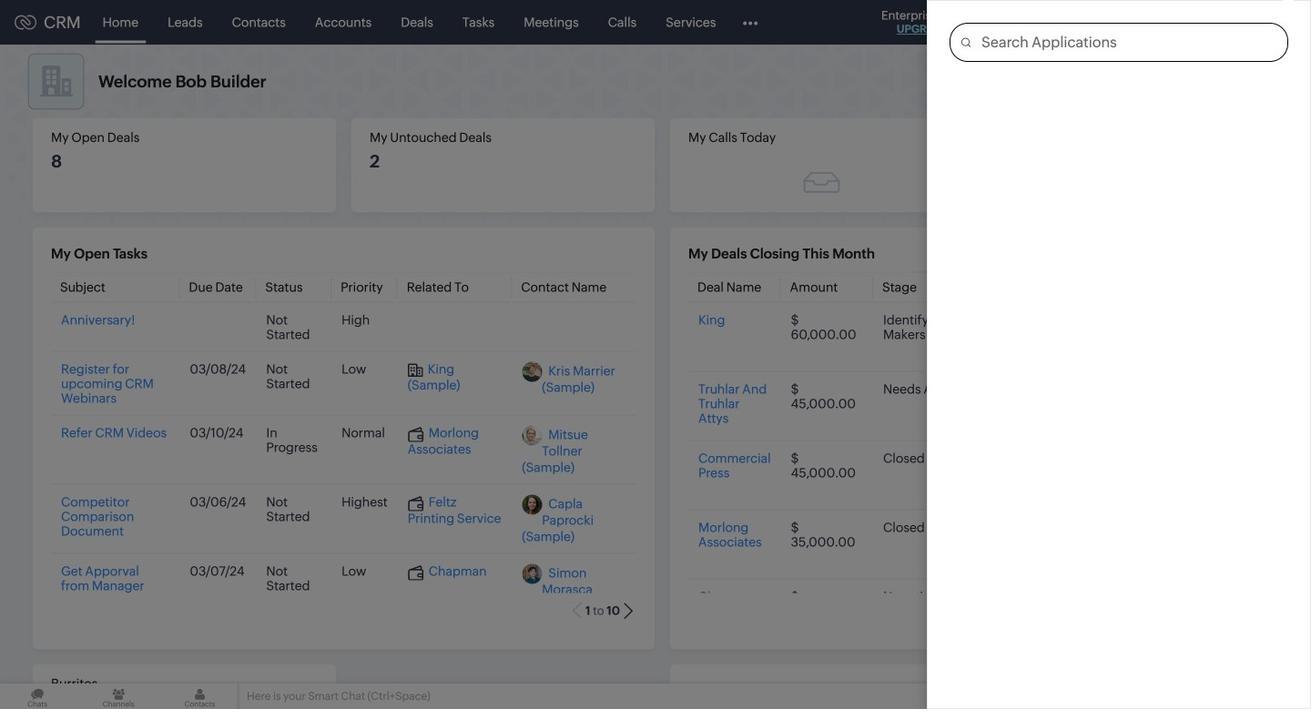 Task type: locate. For each thing, give the bounding box(es) containing it.
contacts image
[[162, 684, 237, 709]]

Search Applications text field
[[971, 24, 1288, 61]]

search element
[[1035, 0, 1073, 45]]

signals element
[[1073, 0, 1107, 45]]

profile image
[[1229, 8, 1259, 37]]

chats image
[[0, 684, 75, 709]]

calendar image
[[1118, 15, 1134, 30]]



Task type: describe. For each thing, give the bounding box(es) containing it.
channels image
[[81, 684, 156, 709]]

signals image
[[1084, 15, 1096, 30]]

search image
[[1046, 15, 1062, 30]]

logo image
[[15, 15, 36, 30]]

profile element
[[1218, 0, 1269, 44]]



Task type: vqa. For each thing, say whether or not it's contained in the screenshot.
Calendar image
yes



